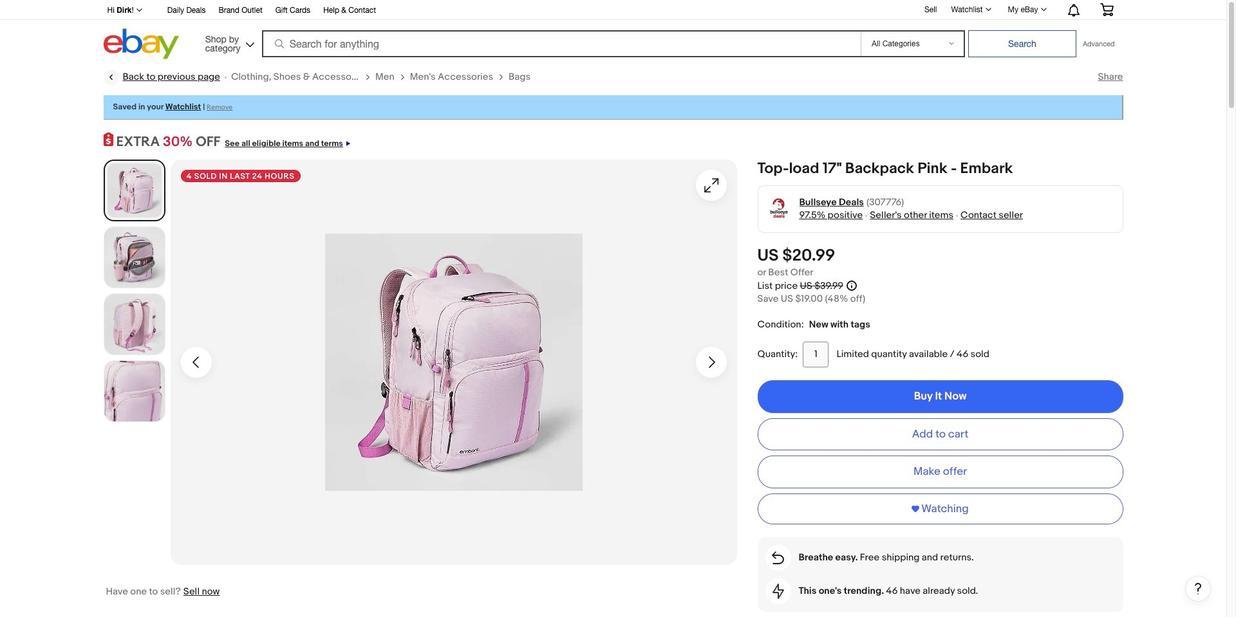 Task type: vqa. For each thing, say whether or not it's contained in the screenshot.
search for anything TEXT BOX
yes



Task type: locate. For each thing, give the bounding box(es) containing it.
None submit
[[969, 30, 1077, 57]]

picture 3 of 4 image
[[104, 294, 165, 355]]

top-load 17" backpack pink - embark - picture 1 of 4 image
[[170, 160, 737, 565]]

my ebay image
[[1041, 8, 1047, 11]]

0 vertical spatial with details__icon image
[[772, 552, 785, 565]]

2 with details__icon image from the top
[[773, 584, 784, 600]]

help, opens dialogs image
[[1192, 583, 1205, 596]]

banner
[[100, 0, 1124, 62]]

None text field
[[803, 342, 829, 368]]

1 vertical spatial with details__icon image
[[773, 584, 784, 600]]

with details__icon image
[[772, 552, 785, 565], [773, 584, 784, 600]]

watchlist image
[[986, 8, 992, 11]]

1 with details__icon image from the top
[[772, 552, 785, 565]]



Task type: describe. For each thing, give the bounding box(es) containing it.
Search for anything text field
[[264, 32, 859, 56]]

picture 2 of 4 image
[[104, 227, 165, 288]]

picture 1 of 4 image
[[106, 162, 163, 219]]

your shopping cart image
[[1100, 3, 1115, 16]]

picture 4 of 4 image
[[104, 361, 165, 422]]

account navigation
[[100, 0, 1124, 20]]



